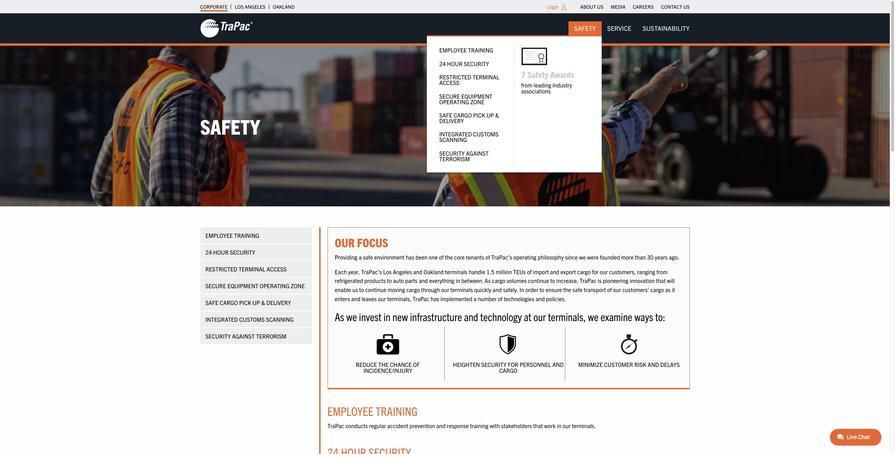 Task type: describe. For each thing, give the bounding box(es) containing it.
reduce
[[356, 361, 377, 368]]

our down pioneering
[[613, 286, 621, 293]]

safety menu item
[[427, 21, 602, 172]]

2 vertical spatial trapac
[[328, 422, 344, 429]]

careers
[[633, 3, 654, 10]]

year,
[[348, 268, 360, 275]]

to right order
[[540, 286, 545, 293]]

increase,
[[557, 277, 579, 284]]

0 vertical spatial terminals
[[445, 268, 468, 275]]

safe inside each year, trapac's los angeles and oakland terminals handle 1.5 million teus of import and export cargo for our customers, ranging from refrigerated products to auto parts and everything in between. as cargo volumes continue to increase, trapac is pioneering innovation that will enable us to continue moving cargo through our terminals quickly and safely. in order to ensure the safe transport of our customers' cargo as it enters and leaves our terminals, trapac has implemented a number of technologies and policies.
[[573, 286, 583, 293]]

1 vertical spatial terminals
[[451, 286, 473, 293]]

1 horizontal spatial safe cargo pick up & delivery link
[[434, 108, 507, 127]]

service link
[[602, 21, 637, 35]]

awards
[[551, 69, 575, 80]]

incidence/injury
[[364, 367, 413, 374]]

1 vertical spatial safe cargo pick up & delivery link
[[200, 295, 312, 311]]

prevention
[[410, 422, 435, 429]]

number
[[478, 295, 497, 302]]

1 vertical spatial integrated customs scanning link
[[200, 311, 312, 327]]

integrated inside 7 safety awards menu
[[440, 131, 472, 138]]

los angeles
[[235, 3, 266, 10]]

cargo left for
[[577, 268, 591, 275]]

trapac conducts regular accident prevention and response training with stakeholders that work in our terminals.
[[328, 422, 596, 429]]

export
[[561, 268, 576, 275]]

1 vertical spatial security against terrorism link
[[200, 328, 312, 344]]

heighten security for personnel and cargo
[[453, 361, 564, 374]]

1 vertical spatial up
[[253, 299, 260, 306]]

invest
[[359, 310, 382, 323]]

1 vertical spatial employee
[[206, 232, 233, 239]]

delays
[[661, 361, 680, 368]]

us for about us
[[597, 3, 604, 10]]

login
[[547, 3, 559, 10]]

0 horizontal spatial 24
[[206, 249, 212, 256]]

core
[[454, 254, 465, 261]]

0 vertical spatial safe
[[363, 254, 373, 261]]

transport
[[584, 286, 606, 293]]

0 horizontal spatial &
[[261, 299, 265, 306]]

about us link
[[581, 2, 604, 12]]

terminals.
[[572, 422, 596, 429]]

access for the bottommost the restricted terminal access link
[[267, 265, 287, 272]]

everything
[[429, 277, 455, 284]]

pick for safe cargo pick up & delivery link to the bottom
[[239, 299, 251, 306]]

our right at on the bottom right
[[534, 310, 546, 323]]

0 horizontal spatial oakland
[[273, 3, 295, 10]]

each
[[335, 268, 347, 275]]

ways
[[635, 310, 653, 323]]

2 and from the left
[[648, 361, 659, 368]]

1 vertical spatial hour
[[213, 249, 229, 256]]

equipment for the topmost secure equipment operating zone link
[[462, 93, 493, 100]]

security against terrorism for security against terrorism link to the bottom
[[206, 333, 287, 340]]

equipment for left secure equipment operating zone link
[[228, 282, 259, 289]]

through
[[421, 286, 440, 293]]

1 horizontal spatial continue
[[528, 277, 549, 284]]

0 horizontal spatial angeles
[[245, 3, 266, 10]]

our focus
[[335, 235, 388, 250]]

to:
[[656, 310, 666, 323]]

a inside each year, trapac's los angeles and oakland terminals handle 1.5 million teus of import and export cargo for our customers, ranging from refrigerated products to auto parts and everything in between. as cargo volumes continue to increase, trapac is pioneering innovation that will enable us to continue moving cargo through our terminals quickly and safely. in order to ensure the safe transport of our customers' cargo as it enters and leaves our terminals, trapac has implemented a number of technologies and policies.
[[474, 295, 477, 302]]

that inside each year, trapac's los angeles and oakland terminals handle 1.5 million teus of import and export cargo for our customers, ranging from refrigerated products to auto parts and everything in between. as cargo volumes continue to increase, trapac is pioneering innovation that will enable us to continue moving cargo through our terminals quickly and safely. in order to ensure the safe transport of our customers' cargo as it enters and leaves our terminals, trapac has implemented a number of technologies and policies.
[[656, 277, 666, 284]]

0 horizontal spatial we
[[346, 310, 357, 323]]

contact us link
[[661, 2, 690, 12]]

1 vertical spatial employee training link
[[200, 227, 312, 243]]

of down pioneering
[[607, 286, 612, 293]]

reduce the chance of incidence/injury
[[356, 361, 420, 374]]

ranging
[[637, 268, 656, 275]]

terminal for the top the restricted terminal access link
[[473, 74, 500, 80]]

tenants
[[466, 254, 484, 261]]

million
[[496, 268, 512, 275]]

2 vertical spatial employee training
[[328, 403, 418, 418]]

and up parts
[[413, 268, 423, 275]]

0 horizontal spatial secure equipment operating zone link
[[200, 278, 312, 294]]

los angeles link
[[235, 2, 266, 12]]

stakeholders
[[501, 422, 532, 429]]

heighten
[[453, 361, 480, 368]]

years
[[655, 254, 668, 261]]

0 horizontal spatial integrated
[[206, 316, 238, 323]]

0 horizontal spatial secure
[[206, 282, 226, 289]]

access for the top the restricted terminal access link
[[440, 79, 460, 86]]

zone for the topmost secure equipment operating zone link
[[471, 98, 485, 105]]

since
[[565, 254, 578, 261]]

safety link
[[569, 21, 602, 35]]

and down 'implemented'
[[464, 310, 478, 323]]

0 vertical spatial restricted terminal access link
[[434, 70, 507, 89]]

new
[[393, 310, 408, 323]]

safe inside menu
[[440, 112, 453, 119]]

policies.
[[546, 295, 566, 302]]

0 horizontal spatial operating
[[260, 282, 290, 289]]

0 vertical spatial secure equipment operating zone link
[[434, 89, 507, 108]]

between.
[[462, 277, 484, 284]]

hour inside 7 safety awards menu
[[447, 60, 463, 67]]

our down everything
[[441, 286, 449, 293]]

volumes
[[507, 277, 527, 284]]

focus
[[357, 235, 388, 250]]

oakland inside each year, trapac's los angeles and oakland terminals handle 1.5 million teus of import and export cargo for our customers, ranging from refrigerated products to auto parts and everything in between. as cargo volumes continue to increase, trapac is pioneering innovation that will enable us to continue moving cargo through our terminals quickly and safely. in order to ensure the safe transport of our customers' cargo as it enters and leaves our terminals, trapac has implemented a number of technologies and policies.
[[424, 268, 444, 275]]

login link
[[547, 3, 559, 10]]

training
[[470, 422, 489, 429]]

in
[[520, 286, 524, 293]]

cargo
[[500, 367, 518, 374]]

0 horizontal spatial a
[[359, 254, 362, 261]]

cargo for safe cargo pick up & delivery link to the bottom
[[220, 299, 238, 306]]

operating inside 7 safety awards menu
[[440, 98, 469, 105]]

training inside 7 safety awards menu
[[468, 47, 493, 54]]

delivery for safe cargo pick up & delivery link to the bottom
[[266, 299, 291, 306]]

7 safety awards menu
[[427, 35, 602, 172]]

safely.
[[503, 286, 519, 293]]

against for rightmost security against terrorism link
[[466, 150, 489, 157]]

teus
[[513, 268, 526, 275]]

1.5
[[487, 268, 495, 275]]

los inside each year, trapac's los angeles and oakland terminals handle 1.5 million teus of import and export cargo for our customers, ranging from refrigerated products to auto parts and everything in between. as cargo volumes continue to increase, trapac is pioneering innovation that will enable us to continue moving cargo through our terminals quickly and safely. in order to ensure the safe transport of our customers' cargo as it enters and leaves our terminals, trapac has implemented a number of technologies and policies.
[[383, 268, 392, 275]]

at
[[524, 310, 532, 323]]

delivery for rightmost safe cargo pick up & delivery link
[[440, 117, 464, 124]]

operating
[[514, 254, 537, 261]]

and down order
[[536, 295, 545, 302]]

service
[[607, 24, 632, 32]]

against for security against terrorism link to the bottom
[[232, 333, 255, 340]]

and left response
[[437, 422, 446, 429]]

for
[[592, 268, 599, 275]]

corporate
[[200, 3, 228, 10]]

angeles inside each year, trapac's los angeles and oakland terminals handle 1.5 million teus of import and export cargo for our customers, ranging from refrigerated products to auto parts and everything in between. as cargo volumes continue to increase, trapac is pioneering innovation that will enable us to continue moving cargo through our terminals quickly and safely. in order to ensure the safe transport of our customers' cargo as it enters and leaves our terminals, trapac has implemented a number of technologies and policies.
[[393, 268, 412, 275]]

customers,
[[609, 268, 636, 275]]

more
[[621, 254, 634, 261]]

the
[[378, 361, 389, 368]]

as we invest in new infrastructure and technology at our terminals, we examine ways to:
[[335, 310, 666, 323]]

personnel
[[520, 361, 551, 368]]

0 vertical spatial employee training link
[[434, 43, 507, 57]]

of
[[413, 361, 420, 368]]

has inside each year, trapac's los angeles and oakland terminals handle 1.5 million teus of import and export cargo for our customers, ranging from refrigerated products to auto parts and everything in between. as cargo volumes continue to increase, trapac is pioneering innovation that will enable us to continue moving cargo through our terminals quickly and safely. in order to ensure the safe transport of our customers' cargo as it enters and leaves our terminals, trapac has implemented a number of technologies and policies.
[[431, 295, 439, 302]]

trapac's inside each year, trapac's los angeles and oakland terminals handle 1.5 million teus of import and export cargo for our customers, ranging from refrigerated products to auto parts and everything in between. as cargo volumes continue to increase, trapac is pioneering innovation that will enable us to continue moving cargo through our terminals quickly and safely. in order to ensure the safe transport of our customers' cargo as it enters and leaves our terminals, trapac has implemented a number of technologies and policies.
[[361, 268, 382, 275]]

restricted terminal access for the top the restricted terminal access link
[[440, 74, 500, 86]]

customers'
[[623, 286, 649, 293]]

1 horizontal spatial training
[[376, 403, 418, 418]]

as inside each year, trapac's los angeles and oakland terminals handle 1.5 million teus of import and export cargo for our customers, ranging from refrigerated products to auto parts and everything in between. as cargo volumes continue to increase, trapac is pioneering innovation that will enable us to continue moving cargo through our terminals quickly and safely. in order to ensure the safe transport of our customers' cargo as it enters and leaves our terminals, trapac has implemented a number of technologies and policies.
[[485, 277, 491, 284]]

customs for the topmost integrated customs scanning link
[[473, 131, 499, 138]]

1 horizontal spatial security against terrorism link
[[434, 146, 507, 165]]

environment
[[374, 254, 405, 261]]

2 horizontal spatial we
[[588, 310, 599, 323]]

and inside heighten security for personnel and cargo
[[553, 361, 564, 368]]

2 horizontal spatial trapac
[[580, 277, 597, 284]]

our right the work
[[563, 422, 571, 429]]

quickly
[[474, 286, 492, 293]]

1 vertical spatial that
[[533, 422, 543, 429]]

to up ensure
[[551, 277, 555, 284]]

and left the safely.
[[493, 286, 502, 293]]

1 vertical spatial continue
[[365, 286, 387, 293]]

refrigerated
[[335, 277, 363, 284]]

will
[[667, 277, 675, 284]]

than
[[635, 254, 646, 261]]

one
[[429, 254, 438, 261]]

0 horizontal spatial as
[[335, 310, 344, 323]]

as
[[666, 286, 671, 293]]

0 vertical spatial trapac's
[[492, 254, 512, 261]]

about us
[[581, 3, 604, 10]]

scanning for bottom integrated customs scanning link
[[266, 316, 294, 323]]

security inside security against terrorism
[[440, 150, 465, 157]]

oakland link
[[273, 2, 295, 12]]

from inside each year, trapac's los angeles and oakland terminals handle 1.5 million teus of import and export cargo for our customers, ranging from refrigerated products to auto parts and everything in between. as cargo volumes continue to increase, trapac is pioneering innovation that will enable us to continue moving cargo through our terminals quickly and safely. in order to ensure the safe transport of our customers' cargo as it enters and leaves our terminals, trapac has implemented a number of technologies and policies.
[[657, 268, 668, 275]]

enters
[[335, 295, 350, 302]]

examine
[[601, 310, 633, 323]]



Task type: vqa. For each thing, say whether or not it's contained in the screenshot.
the bottom The Restricted Terminal Access link
yes



Task type: locate. For each thing, give the bounding box(es) containing it.
1 vertical spatial against
[[232, 333, 255, 340]]

scanning inside 'integrated customs scanning'
[[440, 136, 467, 143]]

minimize
[[579, 361, 603, 368]]

of right tenants
[[486, 254, 490, 261]]

1 horizontal spatial we
[[579, 254, 586, 261]]

0 horizontal spatial trapac's
[[361, 268, 382, 275]]

from
[[521, 81, 533, 88], [657, 268, 668, 275]]

1 horizontal spatial the
[[564, 286, 571, 293]]

los inside 'los angeles' link
[[235, 3, 244, 10]]

1 horizontal spatial safety
[[528, 69, 549, 80]]

0 vertical spatial the
[[445, 254, 453, 261]]

safety inside 'safety' link
[[575, 24, 596, 32]]

contact us
[[661, 3, 690, 10]]

to left auto
[[387, 277, 392, 284]]

angeles up auto
[[393, 268, 412, 275]]

restricted for the bottommost the restricted terminal access link
[[206, 265, 237, 272]]

0 vertical spatial against
[[466, 150, 489, 157]]

1 vertical spatial pick
[[239, 299, 251, 306]]

1 horizontal spatial hour
[[447, 60, 463, 67]]

safe down "focus"
[[363, 254, 373, 261]]

that left "will"
[[656, 277, 666, 284]]

and right risk
[[648, 361, 659, 368]]

oakland right los angeles
[[273, 3, 295, 10]]

founded
[[600, 254, 620, 261]]

24 hour security link
[[434, 57, 507, 70], [200, 244, 312, 260]]

oakland up everything
[[424, 268, 444, 275]]

0 vertical spatial restricted terminal access
[[440, 74, 500, 86]]

pick for rightmost safe cargo pick up & delivery link
[[473, 112, 485, 119]]

1 vertical spatial equipment
[[228, 282, 259, 289]]

2 vertical spatial employee
[[328, 403, 374, 418]]

innovation
[[630, 277, 655, 284]]

restricted for the top the restricted terminal access link
[[440, 74, 472, 80]]

a
[[359, 254, 362, 261], [474, 295, 477, 302]]

0 vertical spatial terrorism
[[440, 155, 470, 162]]

1 horizontal spatial in
[[456, 277, 460, 284]]

1 vertical spatial angeles
[[393, 268, 412, 275]]

0 vertical spatial as
[[485, 277, 491, 284]]

los up corporate image
[[235, 3, 244, 10]]

secure equipment operating zone link
[[434, 89, 507, 108], [200, 278, 312, 294]]

0 horizontal spatial continue
[[365, 286, 387, 293]]

zone
[[471, 98, 485, 105], [291, 282, 305, 289]]

import
[[533, 268, 549, 275]]

terminals down core
[[445, 268, 468, 275]]

terrorism for security against terrorism link to the bottom
[[256, 333, 287, 340]]

1 horizontal spatial terminals,
[[548, 310, 586, 323]]

is
[[598, 277, 602, 284]]

0 horizontal spatial has
[[406, 254, 414, 261]]

integrated customs scanning link
[[434, 127, 507, 146], [200, 311, 312, 327]]

restricted terminal access
[[440, 74, 500, 86], [206, 265, 287, 272]]

order
[[526, 286, 539, 293]]

secure
[[440, 93, 460, 100], [206, 282, 226, 289]]

0 horizontal spatial 24 hour security
[[206, 249, 255, 256]]

1 vertical spatial 24 hour security link
[[200, 244, 312, 260]]

2 vertical spatial training
[[376, 403, 418, 418]]

1 vertical spatial secure equipment operating zone
[[206, 282, 305, 289]]

us right 'about'
[[597, 3, 604, 10]]

our right for
[[600, 268, 608, 275]]

customer
[[604, 361, 633, 368]]

zone inside 7 safety awards menu
[[471, 98, 485, 105]]

0 vertical spatial 24
[[440, 60, 446, 67]]

scanning for the topmost integrated customs scanning link
[[440, 136, 467, 143]]

1 horizontal spatial safe cargo pick up & delivery
[[440, 112, 499, 124]]

continue down "import"
[[528, 277, 549, 284]]

1 vertical spatial trapac
[[413, 295, 430, 302]]

of right number
[[498, 295, 503, 302]]

that
[[656, 277, 666, 284], [533, 422, 543, 429]]

terminals up 'implemented'
[[451, 286, 473, 293]]

30
[[647, 254, 654, 261]]

in right the work
[[557, 422, 562, 429]]

7 safety awards menu bar
[[427, 21, 696, 172]]

1 horizontal spatial secure equipment operating zone link
[[434, 89, 507, 108]]

philosophy
[[538, 254, 564, 261]]

1 vertical spatial &
[[261, 299, 265, 306]]

accident
[[387, 422, 408, 429]]

and right personnel
[[553, 361, 564, 368]]

terminal inside restricted terminal access
[[473, 74, 500, 80]]

0 vertical spatial training
[[468, 47, 493, 54]]

careers link
[[633, 2, 654, 12]]

terminals, down policies.
[[548, 310, 586, 323]]

0 horizontal spatial pick
[[239, 299, 251, 306]]

and down us
[[351, 295, 361, 302]]

0 vertical spatial integrated customs scanning link
[[434, 127, 507, 146]]

employee training for the bottommost employee training link
[[206, 232, 259, 239]]

in left new
[[384, 310, 391, 323]]

1 horizontal spatial zone
[[471, 98, 485, 105]]

response
[[447, 422, 469, 429]]

safety
[[575, 24, 596, 32], [528, 69, 549, 80], [200, 113, 260, 139]]

24
[[440, 60, 446, 67], [206, 249, 212, 256]]

1 horizontal spatial 24 hour security
[[440, 60, 489, 67]]

security against terrorism link
[[434, 146, 507, 165], [200, 328, 312, 344]]

0 vertical spatial pick
[[473, 112, 485, 119]]

corporate link
[[200, 2, 228, 12]]

1 vertical spatial oakland
[[424, 268, 444, 275]]

delivery inside safe cargo pick up & delivery
[[440, 117, 464, 124]]

auto
[[393, 277, 404, 284]]

0 vertical spatial angeles
[[245, 3, 266, 10]]

equipment inside 7 safety awards menu
[[462, 93, 493, 100]]

7 safety awards menu item
[[521, 43, 595, 95]]

risk
[[635, 361, 647, 368]]

from inside the 7 safety awards from leading industry associations
[[521, 81, 533, 88]]

1 vertical spatial 24
[[206, 249, 212, 256]]

0 horizontal spatial safety
[[200, 113, 260, 139]]

0 vertical spatial safe cargo pick up & delivery link
[[434, 108, 507, 127]]

1 vertical spatial integrated customs scanning
[[206, 316, 294, 323]]

0 horizontal spatial 24 hour security link
[[200, 244, 312, 260]]

1 vertical spatial safety
[[528, 69, 549, 80]]

24 hour security
[[440, 60, 489, 67], [206, 249, 255, 256]]

0 horizontal spatial up
[[253, 299, 260, 306]]

parts
[[405, 277, 418, 284]]

in left between.
[[456, 277, 460, 284]]

1 vertical spatial the
[[564, 286, 571, 293]]

0 horizontal spatial in
[[384, 310, 391, 323]]

integrated customs scanning for bottom integrated customs scanning link
[[206, 316, 294, 323]]

1 horizontal spatial restricted
[[440, 74, 472, 80]]

enable
[[335, 286, 351, 293]]

technology
[[480, 310, 522, 323]]

has down through
[[431, 295, 439, 302]]

technologies
[[504, 295, 535, 302]]

0 vertical spatial secure equipment operating zone
[[440, 93, 493, 105]]

media
[[611, 3, 626, 10]]

that left the work
[[533, 422, 543, 429]]

0 vertical spatial 24 hour security link
[[434, 57, 507, 70]]

terminal
[[473, 74, 500, 80], [239, 265, 265, 272]]

cargo down parts
[[407, 286, 420, 293]]

0 vertical spatial equipment
[[462, 93, 493, 100]]

cargo for rightmost safe cargo pick up & delivery link
[[454, 112, 472, 119]]

0 vertical spatial &
[[495, 112, 499, 119]]

integrated customs scanning for the topmost integrated customs scanning link
[[440, 131, 499, 143]]

access
[[440, 79, 460, 86], [267, 265, 287, 272]]

0 horizontal spatial delivery
[[266, 299, 291, 306]]

safe
[[363, 254, 373, 261], [573, 286, 583, 293]]

terrorism for rightmost security against terrorism link
[[440, 155, 470, 162]]

terminals, inside each year, trapac's los angeles and oakland terminals handle 1.5 million teus of import and export cargo for our customers, ranging from refrigerated products to auto parts and everything in between. as cargo volumes continue to increase, trapac is pioneering innovation that will enable us to continue moving cargo through our terminals quickly and safely. in order to ensure the safe transport of our customers' cargo as it enters and leaves our terminals, trapac has implemented a number of technologies and policies.
[[387, 295, 412, 302]]

pick inside safe cargo pick up & delivery
[[473, 112, 485, 119]]

terminals,
[[387, 295, 412, 302], [548, 310, 586, 323]]

against inside security against terrorism
[[466, 150, 489, 157]]

1 horizontal spatial los
[[383, 268, 392, 275]]

handle
[[469, 268, 485, 275]]

0 horizontal spatial training
[[234, 232, 259, 239]]

0 horizontal spatial terrorism
[[256, 333, 287, 340]]

terminals, down moving
[[387, 295, 412, 302]]

customs for bottom integrated customs scanning link
[[239, 316, 265, 323]]

safety inside the 7 safety awards from leading industry associations
[[528, 69, 549, 80]]

integrated customs scanning inside 7 safety awards menu
[[440, 131, 499, 143]]

has left been
[[406, 254, 414, 261]]

customs inside 7 safety awards menu
[[473, 131, 499, 138]]

in inside each year, trapac's los angeles and oakland terminals handle 1.5 million teus of import and export cargo for our customers, ranging from refrigerated products to auto parts and everything in between. as cargo volumes continue to increase, trapac is pioneering innovation that will enable us to continue moving cargo through our terminals quickly and safely. in order to ensure the safe transport of our customers' cargo as it enters and leaves our terminals, trapac has implemented a number of technologies and policies.
[[456, 277, 460, 284]]

products
[[365, 277, 386, 284]]

of right one
[[439, 254, 444, 261]]

1 vertical spatial 24 hour security
[[206, 249, 255, 256]]

terminal for the bottommost the restricted terminal access link
[[239, 265, 265, 272]]

1 vertical spatial scanning
[[266, 316, 294, 323]]

minimize customer risk and delays
[[579, 361, 680, 368]]

1 vertical spatial terminals,
[[548, 310, 586, 323]]

to
[[387, 277, 392, 284], [551, 277, 555, 284], [359, 286, 364, 293], [540, 286, 545, 293]]

24 hour security inside 7 safety awards menu
[[440, 60, 489, 67]]

the
[[445, 254, 453, 261], [564, 286, 571, 293]]

light image
[[562, 4, 567, 10]]

as down '1.5'
[[485, 277, 491, 284]]

cargo inside safe cargo pick up & delivery
[[454, 112, 472, 119]]

sustainability
[[643, 24, 690, 32]]

equipment
[[462, 93, 493, 100], [228, 282, 259, 289]]

about
[[581, 3, 596, 10]]

our
[[600, 268, 608, 275], [441, 286, 449, 293], [613, 286, 621, 293], [378, 295, 386, 302], [534, 310, 546, 323], [563, 422, 571, 429]]

1 horizontal spatial safe
[[440, 112, 453, 119]]

terrorism inside security against terrorism
[[440, 155, 470, 162]]

0 horizontal spatial safe
[[206, 299, 219, 306]]

from up "will"
[[657, 268, 668, 275]]

2 us from the left
[[684, 3, 690, 10]]

us right the contact
[[684, 3, 690, 10]]

menu bar
[[577, 2, 694, 12]]

0 vertical spatial scanning
[[440, 136, 467, 143]]

trapac's up million
[[492, 254, 512, 261]]

industry
[[553, 81, 572, 88]]

trapac up transport on the bottom of the page
[[580, 277, 597, 284]]

24 hour security link inside 7 safety awards menu
[[434, 57, 507, 70]]

the down increase,
[[564, 286, 571, 293]]

security against terrorism inside 7 safety awards menu
[[440, 150, 489, 162]]

0 horizontal spatial customs
[[239, 316, 265, 323]]

we left were
[[579, 254, 586, 261]]

with
[[490, 422, 500, 429]]

restricted terminal access for the bottommost the restricted terminal access link
[[206, 265, 287, 272]]

and up through
[[419, 277, 428, 284]]

regular
[[369, 422, 386, 429]]

corporate image
[[200, 19, 253, 38]]

work
[[544, 422, 556, 429]]

safe cargo pick up & delivery inside 7 safety awards menu
[[440, 112, 499, 124]]

we left examine
[[588, 310, 599, 323]]

0 horizontal spatial and
[[553, 361, 564, 368]]

operating
[[440, 98, 469, 105], [260, 282, 290, 289]]

0 vertical spatial operating
[[440, 98, 469, 105]]

continue
[[528, 277, 549, 284], [365, 286, 387, 293]]

the left core
[[445, 254, 453, 261]]

2 vertical spatial in
[[557, 422, 562, 429]]

1 vertical spatial safe cargo pick up & delivery
[[206, 299, 291, 306]]

security
[[481, 361, 507, 368]]

employee inside 7 safety awards menu
[[440, 47, 467, 54]]

secure equipment operating zone inside 7 safety awards menu
[[440, 93, 493, 105]]

our right the leaves at the bottom
[[378, 295, 386, 302]]

up
[[487, 112, 494, 119], [253, 299, 260, 306]]

pick
[[473, 112, 485, 119], [239, 299, 251, 306]]

from down 7
[[521, 81, 533, 88]]

1 horizontal spatial 24 hour security link
[[434, 57, 507, 70]]

us for contact us
[[684, 3, 690, 10]]

secure equipment operating zone for left secure equipment operating zone link
[[206, 282, 305, 289]]

0 horizontal spatial employee training link
[[200, 227, 312, 243]]

we left invest
[[346, 310, 357, 323]]

1 horizontal spatial as
[[485, 277, 491, 284]]

0 vertical spatial employee
[[440, 47, 467, 54]]

0 vertical spatial continue
[[528, 277, 549, 284]]

0 horizontal spatial access
[[267, 265, 287, 272]]

0 horizontal spatial safe cargo pick up & delivery link
[[200, 295, 312, 311]]

has
[[406, 254, 414, 261], [431, 295, 439, 302]]

&
[[495, 112, 499, 119], [261, 299, 265, 306]]

and
[[413, 268, 423, 275], [550, 268, 560, 275], [419, 277, 428, 284], [493, 286, 502, 293], [351, 295, 361, 302], [536, 295, 545, 302], [464, 310, 478, 323], [437, 422, 446, 429]]

1 horizontal spatial operating
[[440, 98, 469, 105]]

cargo
[[577, 268, 591, 275], [492, 277, 506, 284], [407, 286, 420, 293], [651, 286, 664, 293]]

0 horizontal spatial restricted terminal access link
[[200, 261, 312, 277]]

0 horizontal spatial employee
[[206, 232, 233, 239]]

to right us
[[359, 286, 364, 293]]

menu bar containing about us
[[577, 2, 694, 12]]

secure inside 7 safety awards menu
[[440, 93, 460, 100]]

continue down the products
[[365, 286, 387, 293]]

0 vertical spatial integrated customs scanning
[[440, 131, 499, 143]]

access inside restricted terminal access
[[440, 79, 460, 86]]

1 vertical spatial customs
[[239, 316, 265, 323]]

it
[[672, 286, 675, 293]]

0 horizontal spatial from
[[521, 81, 533, 88]]

a down quickly
[[474, 295, 477, 302]]

our
[[335, 235, 355, 250]]

training
[[468, 47, 493, 54], [234, 232, 259, 239], [376, 403, 418, 418]]

1 horizontal spatial security against terrorism
[[440, 150, 489, 162]]

employee training inside 7 safety awards menu
[[440, 47, 493, 54]]

cargo down million
[[492, 277, 506, 284]]

safe down increase,
[[573, 286, 583, 293]]

1 horizontal spatial terminal
[[473, 74, 500, 80]]

secure equipment operating zone
[[440, 93, 493, 105], [206, 282, 305, 289]]

1 vertical spatial secure equipment operating zone link
[[200, 278, 312, 294]]

safe cargo pick up & delivery
[[440, 112, 499, 124], [206, 299, 291, 306]]

7 safety awards from leading industry associations
[[521, 69, 575, 95]]

chance
[[390, 361, 412, 368]]

1 vertical spatial a
[[474, 295, 477, 302]]

employee training for the top employee training link
[[440, 47, 493, 54]]

security against terrorism for rightmost security against terrorism link
[[440, 150, 489, 162]]

ensure
[[546, 286, 562, 293]]

1 horizontal spatial has
[[431, 295, 439, 302]]

0 vertical spatial in
[[456, 277, 460, 284]]

7
[[521, 69, 526, 80]]

los down "environment"
[[383, 268, 392, 275]]

trapac left conducts
[[328, 422, 344, 429]]

trapac's up the products
[[361, 268, 382, 275]]

1 horizontal spatial pick
[[473, 112, 485, 119]]

0 horizontal spatial equipment
[[228, 282, 259, 289]]

of right teus
[[527, 268, 532, 275]]

& inside safe cargo pick up & delivery
[[495, 112, 499, 119]]

each year, trapac's los angeles and oakland terminals handle 1.5 million teus of import and export cargo for our customers, ranging from refrigerated products to auto parts and everything in between. as cargo volumes continue to increase, trapac is pioneering innovation that will enable us to continue moving cargo through our terminals quickly and safely. in order to ensure the safe transport of our customers' cargo as it enters and leaves our terminals, trapac has implemented a number of technologies and policies.
[[335, 268, 675, 302]]

1 us from the left
[[597, 3, 604, 10]]

0 vertical spatial security against terrorism link
[[434, 146, 507, 165]]

moving
[[388, 286, 405, 293]]

against
[[466, 150, 489, 157], [232, 333, 255, 340]]

1 vertical spatial restricted terminal access link
[[200, 261, 312, 277]]

customs
[[473, 131, 499, 138], [239, 316, 265, 323]]

1 horizontal spatial customs
[[473, 131, 499, 138]]

restricted inside restricted terminal access
[[440, 74, 472, 80]]

restricted terminal access inside 7 safety awards menu
[[440, 74, 500, 86]]

1 vertical spatial safe
[[206, 299, 219, 306]]

1 horizontal spatial employee training
[[328, 403, 418, 418]]

cargo left as at the bottom of page
[[651, 286, 664, 293]]

up inside safe cargo pick up & delivery
[[487, 112, 494, 119]]

trapac down through
[[413, 295, 430, 302]]

24 inside 7 safety awards menu
[[440, 60, 446, 67]]

as down enters
[[335, 310, 344, 323]]

zone for left secure equipment operating zone link
[[291, 282, 305, 289]]

1 horizontal spatial that
[[656, 277, 666, 284]]

and left export
[[550, 268, 560, 275]]

angeles left oakland link
[[245, 3, 266, 10]]

media link
[[611, 2, 626, 12]]

1 and from the left
[[553, 361, 564, 368]]

0 vertical spatial employee training
[[440, 47, 493, 54]]

1 horizontal spatial restricted terminal access
[[440, 74, 500, 86]]

a right providing
[[359, 254, 362, 261]]

the inside each year, trapac's los angeles and oakland terminals handle 1.5 million teus of import and export cargo for our customers, ranging from refrigerated products to auto parts and everything in between. as cargo volumes continue to increase, trapac is pioneering innovation that will enable us to continue moving cargo through our terminals quickly and safely. in order to ensure the safe transport of our customers' cargo as it enters and leaves our terminals, trapac has implemented a number of technologies and policies.
[[564, 286, 571, 293]]

secure equipment operating zone for the topmost secure equipment operating zone link
[[440, 93, 493, 105]]

we
[[579, 254, 586, 261], [346, 310, 357, 323], [588, 310, 599, 323]]



